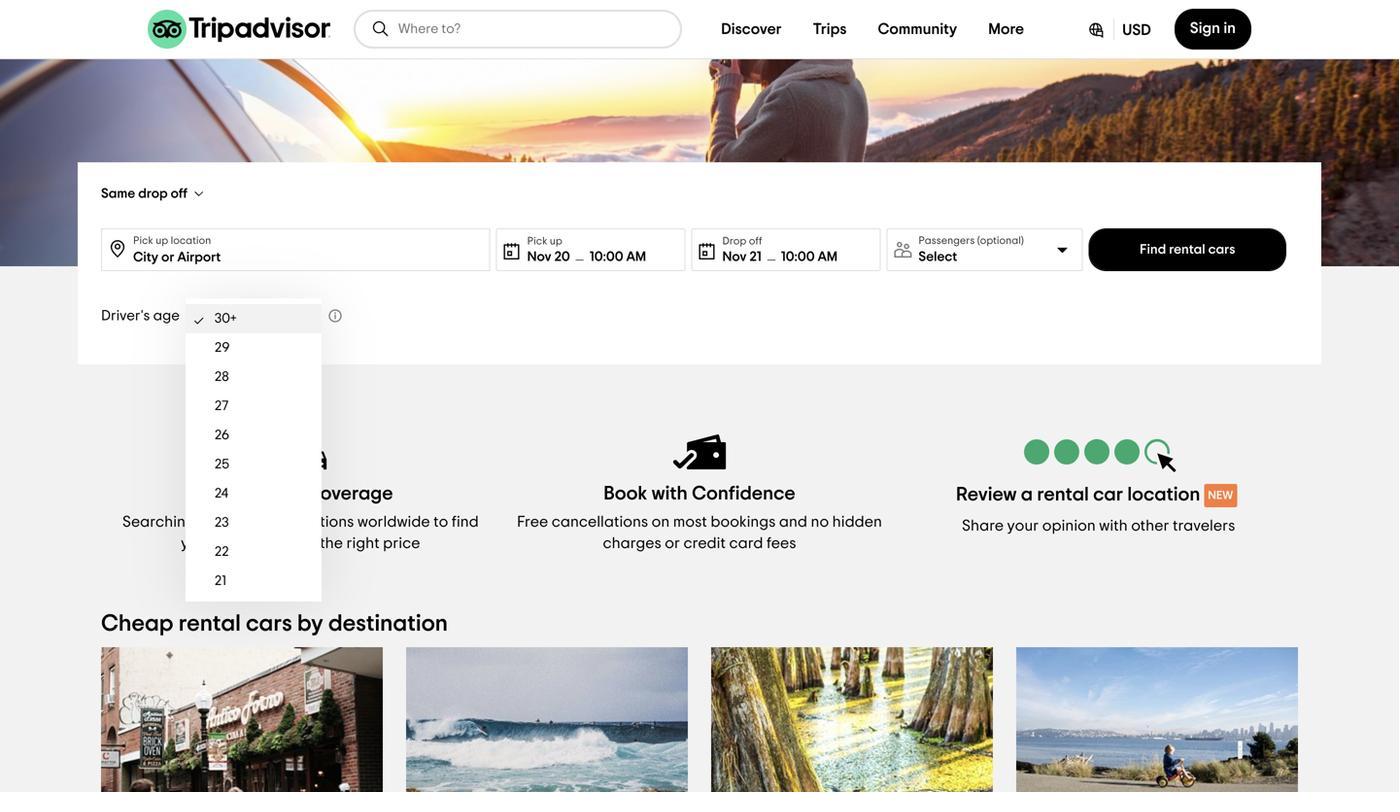 Task type: describe. For each thing, give the bounding box(es) containing it.
cancellations
[[552, 514, 648, 530]]

10:00 for 21
[[781, 250, 815, 264]]

1 right from the left
[[237, 536, 270, 551]]

no
[[811, 514, 829, 530]]

City or Airport text field
[[133, 229, 482, 268]]

and
[[779, 514, 808, 530]]

book with confidence
[[604, 484, 796, 503]]

driver's age
[[101, 309, 180, 323]]

your
[[1008, 518, 1039, 534]]

other
[[1132, 518, 1170, 534]]

rental for cheap rental cars by destination
[[179, 612, 241, 636]]

28
[[215, 370, 229, 384]]

pick for drop off
[[133, 235, 153, 246]]

2 the from the left
[[320, 536, 343, 551]]

2 right from the left
[[347, 536, 380, 551]]

worldwide
[[358, 514, 430, 530]]

cheap rental cars by destination
[[101, 612, 448, 636]]

most
[[673, 514, 707, 530]]

find rental cars
[[1140, 243, 1236, 257]]

1 vertical spatial 20
[[215, 604, 230, 617]]

hidden
[[833, 514, 882, 530]]

on
[[652, 514, 670, 530]]

pick up
[[527, 236, 563, 246]]

community button
[[863, 10, 973, 49]]

more
[[989, 21, 1025, 37]]

29
[[215, 341, 230, 355]]

1 the from the left
[[210, 536, 233, 551]]

over
[[198, 514, 230, 530]]

opinion
[[1043, 518, 1096, 534]]

1 horizontal spatial location
[[1128, 485, 1201, 504]]

travelers
[[1173, 518, 1236, 534]]

review a rental car location new
[[956, 485, 1234, 504]]

worldwide
[[208, 484, 302, 503]]

nov 21
[[723, 250, 762, 264]]

tripadvisor image
[[148, 10, 330, 49]]

find
[[452, 514, 479, 530]]

10:00 am for nov 21
[[781, 250, 838, 264]]

share
[[962, 518, 1004, 534]]

searching
[[122, 514, 195, 530]]

1 vertical spatial off
[[749, 236, 762, 246]]

24
[[215, 487, 228, 501]]

10:00 for 20
[[590, 250, 624, 264]]

nov for nov 20
[[527, 250, 552, 264]]

confidence
[[692, 484, 796, 503]]

passengers
[[919, 235, 975, 246]]

you
[[181, 536, 207, 551]]

worldwide coverage
[[208, 484, 393, 503]]

fees
[[767, 536, 797, 551]]

trips button
[[797, 10, 863, 49]]

trips
[[813, 21, 847, 37]]

credit
[[684, 536, 726, 551]]

find
[[1140, 243, 1167, 257]]

a
[[1021, 485, 1033, 504]]

sign
[[1190, 20, 1221, 36]]

cheap
[[101, 612, 174, 636]]

by
[[297, 612, 323, 636]]

discover button
[[706, 10, 797, 49]]

nov 20
[[527, 250, 570, 264]]

rental for find rental cars
[[1169, 243, 1206, 257]]

charges
[[603, 536, 662, 551]]

1 horizontal spatial 21
[[750, 250, 762, 264]]

up for drop off
[[156, 235, 168, 246]]

cars for find
[[1209, 243, 1236, 257]]

community
[[878, 21, 958, 37]]

locations
[[288, 514, 354, 530]]

price
[[383, 536, 420, 551]]

same drop off
[[101, 187, 188, 201]]

drop
[[723, 236, 747, 246]]

age
[[153, 309, 180, 323]]

free
[[517, 514, 548, 530]]

25
[[215, 458, 229, 471]]



Task type: locate. For each thing, give the bounding box(es) containing it.
2 vertical spatial rental
[[179, 612, 241, 636]]

search image
[[371, 19, 391, 39]]

0 horizontal spatial off
[[171, 187, 188, 201]]

cars for cheap
[[246, 612, 292, 636]]

pick down same drop off
[[133, 235, 153, 246]]

am
[[626, 250, 646, 264], [818, 250, 838, 264]]

60,000
[[233, 514, 285, 530]]

right
[[237, 536, 270, 551], [347, 536, 380, 551]]

bookings
[[711, 514, 776, 530]]

select
[[919, 250, 958, 264]]

1 vertical spatial cars
[[246, 612, 292, 636]]

10:00 right nov 21
[[781, 250, 815, 264]]

car left "at"
[[273, 536, 298, 551]]

0 horizontal spatial cars
[[246, 612, 292, 636]]

to
[[434, 514, 448, 530]]

right down 60,000
[[237, 536, 270, 551]]

in
[[1224, 20, 1236, 36]]

location up other
[[1128, 485, 1201, 504]]

0 horizontal spatial the
[[210, 536, 233, 551]]

card
[[729, 536, 763, 551]]

sign in link
[[1175, 9, 1252, 50]]

pick up location
[[133, 235, 211, 246]]

23
[[215, 516, 229, 530]]

2 am from the left
[[818, 250, 838, 264]]

share your opinion with other travelers
[[962, 518, 1236, 534]]

same
[[101, 187, 135, 201]]

1 horizontal spatial am
[[818, 250, 838, 264]]

1 up from the left
[[156, 235, 168, 246]]

1 horizontal spatial off
[[749, 236, 762, 246]]

review
[[956, 485, 1017, 504]]

1 horizontal spatial 10:00 am
[[781, 250, 838, 264]]

1 vertical spatial location
[[1128, 485, 1201, 504]]

0 horizontal spatial 21
[[215, 574, 227, 588]]

1 vertical spatial with
[[1099, 518, 1128, 534]]

driver's
[[101, 309, 150, 323]]

the down the 23
[[210, 536, 233, 551]]

10:00 am right nov 21
[[781, 250, 838, 264]]

0 vertical spatial cars
[[1209, 243, 1236, 257]]

cars right find
[[1209, 243, 1236, 257]]

rental right find
[[1169, 243, 1206, 257]]

2 up from the left
[[550, 236, 563, 246]]

1 vertical spatial 21
[[215, 574, 227, 588]]

1 horizontal spatial the
[[320, 536, 343, 551]]

up
[[156, 235, 168, 246], [550, 236, 563, 246]]

1 am from the left
[[626, 250, 646, 264]]

am for 20
[[626, 250, 646, 264]]

0 horizontal spatial nov
[[527, 250, 552, 264]]

1 horizontal spatial 20
[[555, 250, 570, 264]]

sign in
[[1190, 20, 1236, 36]]

or
[[665, 536, 680, 551]]

free cancellations on most bookings and no hidden charges or credit card fees
[[517, 514, 882, 551]]

1 10:00 am from the left
[[590, 250, 646, 264]]

location
[[171, 235, 211, 246], [1128, 485, 1201, 504]]

off up nov 21
[[749, 236, 762, 246]]

car
[[1094, 485, 1124, 504], [273, 536, 298, 551]]

0 vertical spatial rental
[[1169, 243, 1206, 257]]

10:00 right nov 20 at left
[[590, 250, 624, 264]]

1 horizontal spatial with
[[1099, 518, 1128, 534]]

discover
[[721, 21, 782, 37]]

1 nov from the left
[[527, 250, 552, 264]]

up for nov 21
[[550, 236, 563, 246]]

0 horizontal spatial 10:00 am
[[590, 250, 646, 264]]

10:00
[[590, 250, 624, 264], [781, 250, 815, 264]]

0 horizontal spatial 20
[[215, 604, 230, 617]]

cars
[[1209, 243, 1236, 257], [246, 612, 292, 636]]

30+
[[196, 309, 218, 323], [215, 312, 237, 326]]

more button
[[973, 10, 1040, 49]]

up up nov 20 at left
[[550, 236, 563, 246]]

0 vertical spatial location
[[171, 235, 211, 246]]

1 horizontal spatial pick
[[527, 236, 548, 246]]

pick for nov 21
[[527, 236, 548, 246]]

10:00 am right nov 20 at left
[[590, 250, 646, 264]]

20 down 22 at the bottom left
[[215, 604, 230, 617]]

rental up opinion
[[1037, 485, 1089, 504]]

1 horizontal spatial car
[[1094, 485, 1124, 504]]

27
[[215, 399, 229, 413]]

rental right the cheap
[[179, 612, 241, 636]]

1 10:00 from the left
[[590, 250, 624, 264]]

(optional)
[[978, 235, 1024, 246]]

1 pick from the left
[[133, 235, 153, 246]]

with
[[652, 484, 688, 503], [1099, 518, 1128, 534]]

off
[[171, 187, 188, 201], [749, 236, 762, 246]]

drop off
[[723, 236, 762, 246]]

21
[[750, 250, 762, 264], [215, 574, 227, 588]]

nov
[[527, 250, 552, 264], [723, 250, 747, 264]]

nov down drop
[[723, 250, 747, 264]]

cars left 'by' at bottom left
[[246, 612, 292, 636]]

car inside searching over 60,000 locations worldwide to find you the right car at the right price
[[273, 536, 298, 551]]

1 horizontal spatial up
[[550, 236, 563, 246]]

searching over 60,000 locations worldwide to find you the right car at the right price
[[122, 514, 479, 551]]

0 vertical spatial car
[[1094, 485, 1124, 504]]

am for 21
[[818, 250, 838, 264]]

1 horizontal spatial 10:00
[[781, 250, 815, 264]]

new
[[1209, 490, 1234, 502]]

0 horizontal spatial am
[[626, 250, 646, 264]]

Search search field
[[398, 20, 665, 38]]

0 horizontal spatial right
[[237, 536, 270, 551]]

pick
[[133, 235, 153, 246], [527, 236, 548, 246]]

21 down 22 at the bottom left
[[215, 574, 227, 588]]

right down worldwide
[[347, 536, 380, 551]]

up down the drop
[[156, 235, 168, 246]]

1 horizontal spatial right
[[347, 536, 380, 551]]

the right "at"
[[320, 536, 343, 551]]

21 down drop off
[[750, 250, 762, 264]]

0 horizontal spatial car
[[273, 536, 298, 551]]

0 horizontal spatial pick
[[133, 235, 153, 246]]

1 horizontal spatial cars
[[1209, 243, 1236, 257]]

2 10:00 am from the left
[[781, 250, 838, 264]]

nov for nov 21
[[723, 250, 747, 264]]

2 horizontal spatial rental
[[1169, 243, 1206, 257]]

drop
[[138, 187, 168, 201]]

find rental cars button
[[1089, 228, 1287, 271]]

usd button
[[1071, 9, 1167, 50]]

am right nov 20 at left
[[626, 250, 646, 264]]

am right nov 21
[[818, 250, 838, 264]]

2 pick from the left
[[527, 236, 548, 246]]

20 down pick up
[[555, 250, 570, 264]]

None search field
[[356, 12, 681, 47]]

2 10:00 from the left
[[781, 250, 815, 264]]

10:00 am for nov 20
[[590, 250, 646, 264]]

passengers (optional) select
[[919, 235, 1024, 264]]

0 horizontal spatial location
[[171, 235, 211, 246]]

0 vertical spatial off
[[171, 187, 188, 201]]

0 horizontal spatial with
[[652, 484, 688, 503]]

1 horizontal spatial rental
[[1037, 485, 1089, 504]]

0 vertical spatial with
[[652, 484, 688, 503]]

rental
[[1169, 243, 1206, 257], [1037, 485, 1089, 504], [179, 612, 241, 636]]

1 horizontal spatial nov
[[723, 250, 747, 264]]

0 horizontal spatial up
[[156, 235, 168, 246]]

car up share your opinion with other travelers on the bottom
[[1094, 485, 1124, 504]]

off right the drop
[[171, 187, 188, 201]]

0 vertical spatial 21
[[750, 250, 762, 264]]

rental inside find rental cars button
[[1169, 243, 1206, 257]]

0 vertical spatial 20
[[555, 250, 570, 264]]

22
[[215, 545, 229, 559]]

0 horizontal spatial rental
[[179, 612, 241, 636]]

book
[[604, 484, 648, 503]]

1 vertical spatial car
[[273, 536, 298, 551]]

location down same drop off
[[171, 235, 211, 246]]

with up on
[[652, 484, 688, 503]]

destination
[[328, 612, 448, 636]]

coverage
[[306, 484, 393, 503]]

1 vertical spatial rental
[[1037, 485, 1089, 504]]

26
[[215, 429, 230, 442]]

20
[[555, 250, 570, 264], [215, 604, 230, 617]]

nov down pick up
[[527, 250, 552, 264]]

at
[[301, 536, 317, 551]]

with down review a rental car location new
[[1099, 518, 1128, 534]]

pick up nov 20 at left
[[527, 236, 548, 246]]

10:00 am
[[590, 250, 646, 264], [781, 250, 838, 264]]

usd
[[1123, 22, 1152, 38]]

cars inside button
[[1209, 243, 1236, 257]]

2 nov from the left
[[723, 250, 747, 264]]

0 horizontal spatial 10:00
[[590, 250, 624, 264]]

the
[[210, 536, 233, 551], [320, 536, 343, 551]]



Task type: vqa. For each thing, say whether or not it's contained in the screenshot.
1st up from the left
yes



